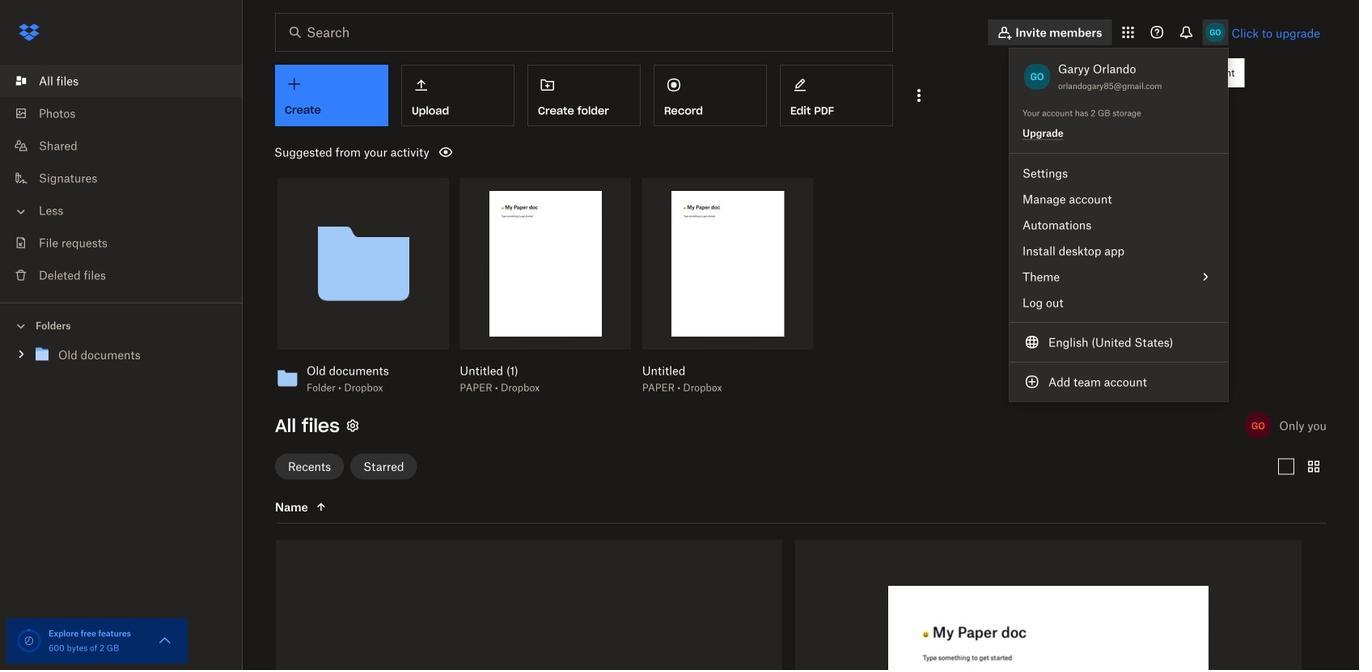Task type: locate. For each thing, give the bounding box(es) containing it.
less image
[[13, 204, 29, 220]]

list
[[0, 55, 243, 303]]

menu
[[1010, 49, 1228, 401]]

choose a language: image
[[1023, 333, 1042, 352]]

1 vertical spatial menu item
[[1010, 329, 1228, 355]]

1 menu item from the top
[[1010, 264, 1228, 290]]

list item
[[0, 65, 243, 97]]

2 menu item from the top
[[1010, 329, 1228, 355]]

menu item
[[1010, 264, 1228, 290], [1010, 329, 1228, 355]]

0 vertical spatial menu item
[[1010, 264, 1228, 290]]



Task type: vqa. For each thing, say whether or not it's contained in the screenshot.
the top menu item
yes



Task type: describe. For each thing, give the bounding box(es) containing it.
folder, old documents row
[[276, 540, 783, 670]]

account menu image
[[1203, 19, 1229, 45]]

dropbox image
[[13, 16, 45, 49]]

file, _ my paper doc.paper row
[[796, 540, 1302, 670]]



